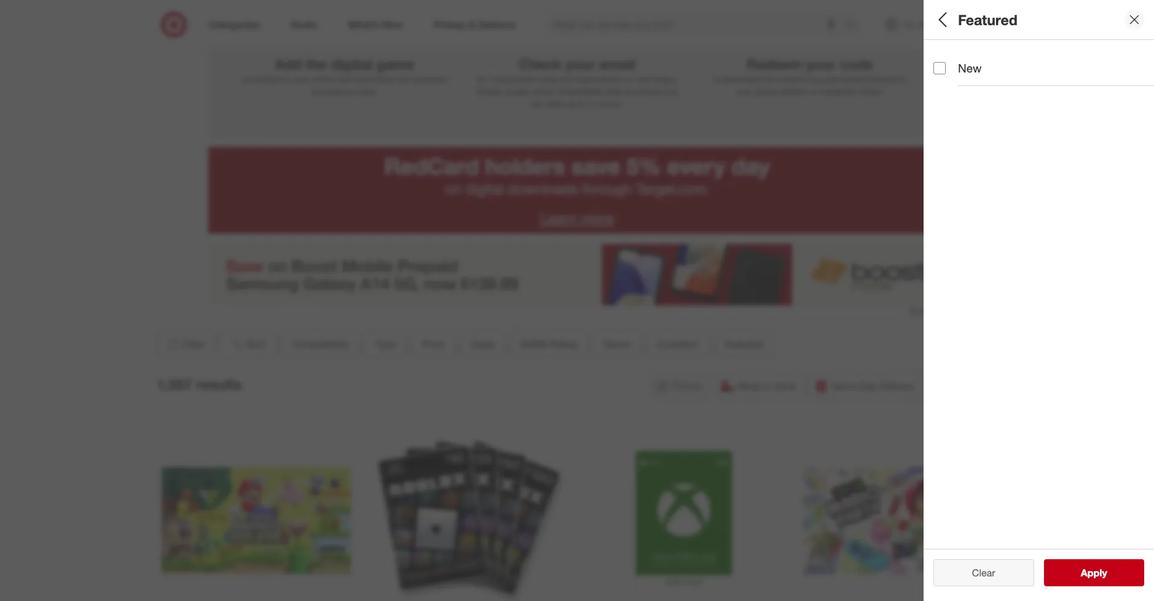 Task type: vqa. For each thing, say whether or not it's contained in the screenshot.
2nd and from left
yes



Task type: locate. For each thing, give the bounding box(es) containing it.
xbox gift card (digital) image
[[589, 426, 779, 601], [589, 426, 779, 601]]

arrive
[[533, 86, 554, 96]]

0 horizontal spatial on
[[445, 180, 461, 198]]

content
[[252, 74, 281, 84], [778, 74, 807, 84]]

0 horizontal spatial code
[[537, 74, 557, 84]]

you
[[809, 74, 823, 84]]

filters
[[955, 11, 993, 28]]

1 vertical spatial or
[[809, 86, 817, 96]]

esrb rating button
[[510, 331, 588, 358]]

search button
[[840, 11, 869, 41]]

email
[[599, 55, 636, 73]]

2 horizontal spatial the
[[763, 74, 775, 84]]

0 vertical spatial featured
[[958, 11, 1018, 28]]

to inside add the digital game or content to your online cart and follow the checkout process as usual.
[[283, 74, 291, 84]]

the down redeem
[[763, 74, 775, 84]]

condition
[[656, 338, 699, 350]]

to down add
[[283, 74, 291, 84]]

3
[[805, 11, 815, 33]]

content inside redeem your code to download the content you purchased directly to your game system or computer. enjoy!
[[778, 74, 807, 84]]

digital up cart
[[331, 55, 372, 73]]

1 horizontal spatial digital
[[465, 180, 504, 198]]

deals button
[[460, 331, 505, 358]]

1 horizontal spatial compatibility button
[[934, 40, 1154, 83]]

see results
[[1068, 567, 1120, 579]]

digital inside add the digital game or content to your online cart and follow the checkout process as usual.
[[331, 55, 372, 73]]

1 content from the left
[[252, 74, 281, 84]]

0 horizontal spatial download
[[497, 74, 535, 84]]

downloads
[[508, 180, 578, 198]]

clear inside all filters dialog
[[966, 567, 989, 579]]

game
[[376, 55, 414, 73], [755, 86, 777, 96]]

0 horizontal spatial content
[[252, 74, 281, 84]]

your up instructions
[[566, 55, 595, 73]]

or inside redeem your code to download the content you purchased directly to your game system or computer. enjoy!
[[809, 86, 817, 96]]

game up follow
[[376, 55, 414, 73]]

cart
[[338, 74, 353, 84]]

2 download from the left
[[723, 74, 761, 84]]

0 vertical spatial or
[[241, 74, 249, 84]]

2 and from the left
[[559, 74, 573, 84]]

redeem your code to download the content you purchased directly to your game system or computer. enjoy!
[[713, 55, 907, 96]]

hours.
[[600, 98, 624, 109]]

featured right all
[[958, 11, 1018, 28]]

0 horizontal spatial game
[[376, 55, 414, 73]]

0 vertical spatial on
[[623, 74, 633, 84]]

0 horizontal spatial compatibility
[[291, 338, 349, 350]]

digital
[[331, 55, 372, 73], [465, 180, 504, 198]]

results right see
[[1089, 567, 1120, 579]]

1 download from the left
[[497, 74, 535, 84]]

and inside check your email for a download code and instructions on next steps. emails usually arrive immediately after purchase, but can take up to 4+ hours.
[[559, 74, 573, 84]]

1 horizontal spatial content
[[778, 74, 807, 84]]

1,557
[[157, 376, 192, 393]]

download down redeem
[[723, 74, 761, 84]]

1 vertical spatial game
[[755, 86, 777, 96]]

0 vertical spatial code
[[840, 55, 873, 73]]

0 vertical spatial compatibility button
[[934, 40, 1154, 83]]

1 and from the left
[[356, 74, 370, 84]]

purchase,
[[626, 86, 663, 96]]

the
[[306, 55, 327, 73], [397, 74, 410, 84], [763, 74, 775, 84]]

content down add
[[252, 74, 281, 84]]

clear for clear
[[972, 567, 996, 579]]

code inside check your email for a download code and instructions on next steps. emails usually arrive immediately after purchase, but can take up to 4+ hours.
[[537, 74, 557, 84]]

0 horizontal spatial and
[[356, 74, 370, 84]]

the right follow
[[397, 74, 410, 84]]

content inside add the digital game or content to your online cart and follow the checkout process as usual.
[[252, 74, 281, 84]]

and inside add the digital game or content to your online cart and follow the checkout process as usual.
[[356, 74, 370, 84]]

1 vertical spatial featured
[[725, 338, 764, 350]]

1 horizontal spatial on
[[623, 74, 633, 84]]

genre button
[[593, 331, 641, 358]]

game inside redeem your code to download the content you purchased directly to your game system or computer. enjoy!
[[755, 86, 777, 96]]

up
[[566, 98, 575, 109]]

featured inside dialog
[[958, 11, 1018, 28]]

1 horizontal spatial and
[[559, 74, 573, 84]]

results
[[196, 376, 242, 393], [1089, 567, 1120, 579]]

esrb
[[521, 338, 546, 350]]

code up purchased
[[840, 55, 873, 73]]

can
[[531, 98, 545, 109]]

1 horizontal spatial download
[[723, 74, 761, 84]]

condition button
[[646, 331, 709, 358]]

1 vertical spatial compatibility button
[[281, 331, 360, 358]]

and up immediately
[[559, 74, 573, 84]]

0 horizontal spatial or
[[241, 74, 249, 84]]

2 clear from the left
[[972, 567, 996, 579]]

1 clear from the left
[[966, 567, 989, 579]]

sort
[[247, 338, 265, 350]]

your down redeem
[[736, 86, 753, 96]]

price button
[[411, 331, 455, 358]]

content up system
[[778, 74, 807, 84]]

1 vertical spatial on
[[445, 180, 461, 198]]

clear inside featured dialog
[[972, 567, 996, 579]]

0 horizontal spatial results
[[196, 376, 242, 393]]

1 vertical spatial results
[[1089, 567, 1120, 579]]

featured up shop
[[725, 338, 764, 350]]

to inside check your email for a download code and instructions on next steps. emails usually arrive immediately after purchase, but can take up to 4+ hours.
[[578, 98, 585, 109]]

holders
[[485, 152, 565, 180]]

1 vertical spatial code
[[537, 74, 557, 84]]

1 horizontal spatial featured
[[958, 11, 1018, 28]]

compatibility button inside all filters dialog
[[934, 40, 1154, 83]]

featured
[[958, 11, 1018, 28], [725, 338, 764, 350]]

code up arrive
[[537, 74, 557, 84]]

digital down holders
[[465, 180, 504, 198]]

filter button
[[157, 331, 214, 358]]

1 horizontal spatial code
[[840, 55, 873, 73]]

delivery
[[880, 380, 915, 392]]

on down redcard
[[445, 180, 461, 198]]

0 horizontal spatial digital
[[331, 55, 372, 73]]

0 vertical spatial game
[[376, 55, 414, 73]]

download up usually
[[497, 74, 535, 84]]

1 vertical spatial digital
[[465, 180, 504, 198]]

but
[[666, 86, 678, 96]]

the up online
[[306, 55, 327, 73]]

1 horizontal spatial or
[[809, 86, 817, 96]]

0 vertical spatial results
[[196, 376, 242, 393]]

take
[[547, 98, 563, 109]]

sort button
[[219, 331, 276, 358]]

code
[[840, 55, 873, 73], [537, 74, 557, 84]]

to right steps.
[[713, 74, 720, 84]]

on left next
[[623, 74, 633, 84]]

0 horizontal spatial featured
[[725, 338, 764, 350]]

1 horizontal spatial game
[[755, 86, 777, 96]]

clear
[[966, 567, 989, 579], [972, 567, 996, 579]]

1 horizontal spatial compatibility
[[934, 53, 1008, 67]]

new super mario bros u deluxe - nintendo switch image
[[161, 426, 351, 601], [161, 426, 351, 601]]

1 horizontal spatial results
[[1089, 567, 1120, 579]]

on
[[623, 74, 633, 84], [445, 180, 461, 198]]

game left system
[[755, 86, 777, 96]]

type
[[375, 338, 396, 350]]

to
[[283, 74, 291, 84], [713, 74, 720, 84], [899, 74, 907, 84], [578, 98, 585, 109]]

redeem
[[747, 55, 802, 73]]

to right up
[[578, 98, 585, 109]]

usually
[[504, 86, 530, 96]]

and up usual.
[[356, 74, 370, 84]]

or
[[241, 74, 249, 84], [809, 86, 817, 96]]

super mario party - nintendo switch image
[[803, 426, 993, 601], [803, 426, 993, 601]]

1 vertical spatial compatibility
[[291, 338, 349, 350]]

2 content from the left
[[778, 74, 807, 84]]

New checkbox
[[934, 62, 946, 74]]

results inside button
[[1089, 567, 1120, 579]]

results right '1,557'
[[196, 376, 242, 393]]

your down add
[[293, 74, 310, 84]]

add the digital game or content to your online cart and follow the checkout process as usual.
[[241, 55, 447, 96]]

and
[[356, 74, 370, 84], [559, 74, 573, 84]]

through
[[582, 180, 632, 198]]

compatibility inside all filters dialog
[[934, 53, 1008, 67]]

shop in store
[[737, 380, 796, 392]]

game inside add the digital game or content to your online cart and follow the checkout process as usual.
[[376, 55, 414, 73]]

the inside redeem your code to download the content you purchased directly to your game system or computer. enjoy!
[[763, 74, 775, 84]]

0 vertical spatial compatibility
[[934, 53, 1008, 67]]

0 vertical spatial digital
[[331, 55, 372, 73]]

0 horizontal spatial the
[[306, 55, 327, 73]]



Task type: describe. For each thing, give the bounding box(es) containing it.
genre
[[603, 338, 630, 350]]

download inside redeem your code to download the content you purchased directly to your game system or computer. enjoy!
[[723, 74, 761, 84]]

1 horizontal spatial the
[[397, 74, 410, 84]]

learn
[[540, 210, 577, 228]]

redcard holders save 5% every day
[[384, 152, 770, 180]]

type button
[[365, 331, 406, 358]]

checkout
[[412, 74, 447, 84]]

1,557 results
[[157, 376, 242, 393]]

same day delivery
[[832, 380, 915, 392]]

save
[[572, 152, 621, 180]]

directly
[[869, 74, 897, 84]]

steps.
[[654, 74, 677, 84]]

What can we help you find? suggestions appear below search field
[[546, 11, 848, 38]]

shop
[[737, 380, 761, 392]]

same
[[832, 380, 857, 392]]

featured button
[[714, 331, 774, 358]]

or inside add the digital game or content to your online cart and follow the checkout process as usual.
[[241, 74, 249, 84]]

apply
[[1081, 567, 1108, 579]]

enjoy!
[[860, 86, 884, 96]]

system
[[779, 86, 807, 96]]

new
[[958, 61, 982, 75]]

process
[[311, 86, 342, 96]]

shop in store button
[[715, 372, 804, 399]]

see
[[1068, 567, 1086, 579]]

a
[[490, 74, 495, 84]]

emails
[[476, 86, 501, 96]]

day
[[860, 380, 877, 392]]

clear all button
[[934, 559, 1034, 586]]

deals
[[470, 338, 495, 350]]

4+
[[588, 98, 598, 109]]

redcard
[[384, 152, 479, 180]]

code inside redeem your code to download the content you purchased directly to your game system or computer. enjoy!
[[840, 55, 873, 73]]

computer.
[[820, 86, 858, 96]]

day
[[732, 152, 770, 180]]

next
[[635, 74, 652, 84]]

results for 1,557 results
[[196, 376, 242, 393]]

results for see results
[[1089, 567, 1120, 579]]

same day delivery button
[[809, 372, 923, 399]]

0 horizontal spatial compatibility button
[[281, 331, 360, 358]]

clear button
[[934, 559, 1034, 586]]

check
[[519, 55, 562, 73]]

featured dialog
[[924, 0, 1154, 601]]

esrb rating
[[521, 338, 578, 350]]

usual.
[[356, 86, 378, 96]]

immediately
[[556, 86, 603, 96]]

after
[[606, 86, 623, 96]]

every
[[667, 152, 725, 180]]

check your email for a download code and instructions on next steps. emails usually arrive immediately after purchase, but can take up to 4+ hours.
[[476, 55, 678, 109]]

on inside check your email for a download code and instructions on next steps. emails usually arrive immediately after purchase, but can take up to 4+ hours.
[[623, 74, 633, 84]]

rating
[[549, 338, 578, 350]]

advertisement region
[[208, 244, 946, 305]]

store
[[774, 380, 796, 392]]

featured inside button
[[725, 338, 764, 350]]

learn more
[[540, 210, 614, 228]]

all filters
[[934, 11, 993, 28]]

1
[[339, 11, 349, 33]]

all
[[934, 11, 951, 28]]

target.com.
[[636, 180, 709, 198]]

more
[[581, 210, 614, 228]]

5%
[[627, 152, 661, 180]]

download inside check your email for a download code and instructions on next steps. emails usually arrive immediately after purchase, but can take up to 4+ hours.
[[497, 74, 535, 84]]

sponsored
[[910, 306, 946, 315]]

filter
[[183, 338, 205, 350]]

Include out of stock checkbox
[[934, 482, 946, 495]]

search
[[840, 19, 869, 32]]

apply button
[[1044, 559, 1145, 586]]

price
[[422, 338, 444, 350]]

your up you on the right
[[806, 55, 836, 73]]

as
[[344, 86, 353, 96]]

add
[[275, 55, 302, 73]]

instructions
[[576, 74, 621, 84]]

all filters dialog
[[924, 0, 1154, 601]]

follow
[[372, 74, 395, 84]]

on digital downloads through target.com.
[[445, 180, 709, 198]]

roblox gift card image
[[375, 426, 565, 601]]

in
[[764, 380, 771, 392]]

see results button
[[1044, 559, 1145, 586]]

pickup
[[672, 380, 702, 392]]

purchased
[[826, 74, 867, 84]]

online
[[312, 74, 336, 84]]

all
[[992, 567, 1002, 579]]

2
[[572, 11, 582, 33]]

pickup button
[[649, 372, 710, 399]]

your inside check your email for a download code and instructions on next steps. emails usually arrive immediately after purchase, but can take up to 4+ hours.
[[566, 55, 595, 73]]

clear for clear all
[[966, 567, 989, 579]]

your inside add the digital game or content to your online cart and follow the checkout process as usual.
[[293, 74, 310, 84]]

to right directly
[[899, 74, 907, 84]]

clear all
[[966, 567, 1002, 579]]



